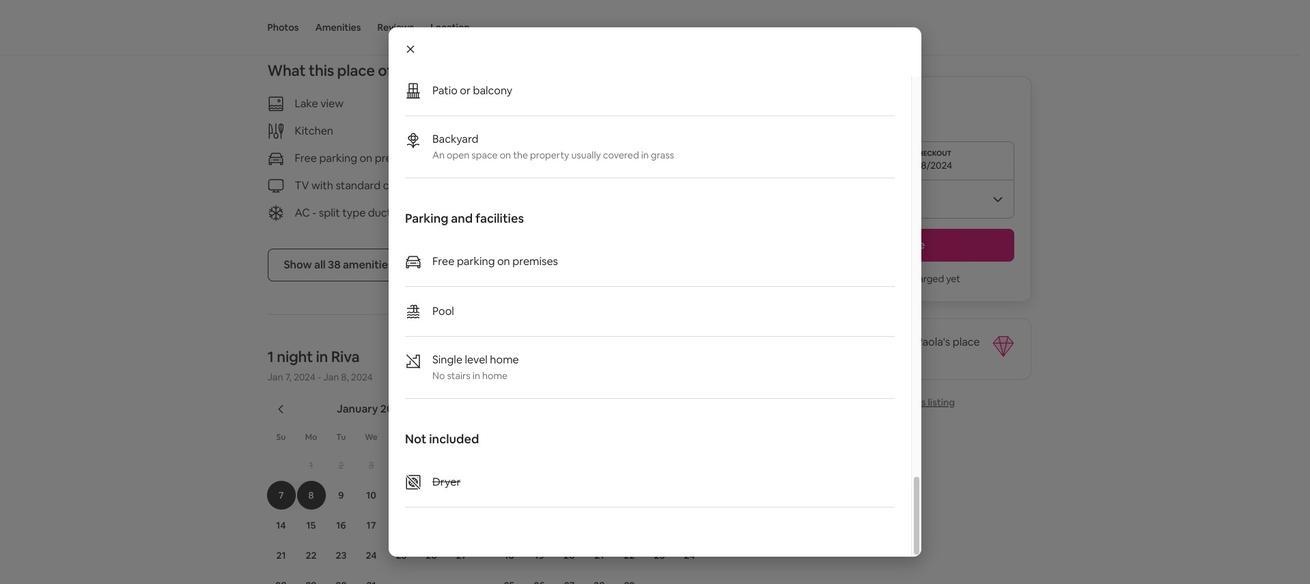 Task type: vqa. For each thing, say whether or not it's contained in the screenshot.
first list from the top
yes



Task type: describe. For each thing, give the bounding box(es) containing it.
- inside 1 night in riva jan 7, 2024 - jan 8, 2024
[[318, 371, 321, 383]]

10 button
[[356, 481, 386, 510]]

tv with standard cable
[[295, 178, 411, 193]]

0 horizontal spatial 2024
[[294, 371, 316, 383]]

or inside what this place offers dialog
[[460, 83, 471, 98]]

0 horizontal spatial premises
[[375, 151, 421, 165]]

offers
[[378, 61, 420, 80]]

27
[[456, 549, 467, 562]]

parking inside what this place offers dialog
[[457, 254, 495, 269]]

17
[[367, 519, 376, 532]]

no
[[433, 370, 445, 382]]

dryer
[[433, 475, 461, 489]]

patio inside what this place offers dialog
[[433, 83, 458, 98]]

on down facilities
[[498, 254, 510, 269]]

space
[[472, 149, 498, 161]]

14
[[276, 519, 286, 532]]

photos button
[[268, 0, 299, 55]]

27 button
[[447, 541, 477, 570]]

free parking on premises inside what this place offers dialog
[[433, 254, 558, 269]]

0 vertical spatial -
[[313, 206, 317, 220]]

1/8/2024 button
[[795, 141, 1015, 180]]

report this listing button
[[855, 396, 955, 409]]

7 button
[[266, 481, 296, 510]]

1 night in riva jan 7, 2024 - jan 8, 2024
[[268, 347, 373, 383]]

place for paola's
[[953, 335, 981, 349]]

10
[[366, 489, 376, 502]]

1 22 button from the left
[[296, 541, 326, 570]]

not included
[[405, 431, 479, 447]]

21 for second 21 button from the right
[[276, 549, 286, 562]]

single level home no stairs in home
[[433, 353, 519, 382]]

fully
[[841, 349, 862, 363]]

2 button
[[326, 451, 356, 480]]

9
[[339, 489, 344, 502]]

location
[[431, 21, 470, 33]]

show all 38 amenities button
[[268, 249, 410, 282]]

25
[[396, 549, 407, 562]]

11 button
[[386, 481, 417, 510]]

list containing patio or balcony
[[405, 66, 895, 178]]

usually inside 'backyard an open space on the property usually covered in grass'
[[572, 149, 601, 161]]

12, monday, february 2024. available. select as check-in date. button
[[525, 511, 554, 540]]

january 2024
[[337, 402, 406, 416]]

8,
[[341, 371, 349, 383]]

26
[[426, 549, 437, 562]]

20
[[564, 549, 575, 562]]

16 button
[[326, 511, 356, 540]]

2 24 button from the left
[[675, 541, 705, 570]]

what
[[268, 61, 306, 80]]

facilities
[[476, 210, 524, 226]]

type
[[343, 206, 366, 220]]

1, thursday, february 2024. available. select as check-in date. button
[[615, 451, 644, 480]]

yet
[[947, 273, 961, 285]]

0 vertical spatial pool
[[524, 151, 545, 165]]

report this listing
[[877, 396, 955, 409]]

lake
[[295, 96, 318, 111]]

11
[[397, 489, 406, 502]]

1/8/2024
[[914, 159, 953, 172]]

1 horizontal spatial is
[[818, 335, 826, 349]]

19, friday, january 2024. available. select as check-in date. button
[[417, 511, 446, 540]]

the
[[513, 149, 528, 161]]

0 vertical spatial home
[[490, 353, 519, 367]]

parking
[[405, 210, 449, 226]]

1 22 from the left
[[306, 549, 317, 562]]

report
[[877, 396, 908, 409]]

we
[[365, 432, 378, 443]]

in inside 1 night in riva jan 7, 2024 - jan 8, 2024
[[316, 347, 328, 366]]

show
[[284, 258, 312, 272]]

open
[[447, 149, 470, 161]]

calendar application
[[251, 387, 1173, 584]]

15
[[307, 519, 316, 532]]

16, friday, february 2024. unavailable button
[[645, 511, 674, 540]]

th
[[397, 432, 406, 443]]

13, tuesday, february 2024. this day is only available for checkout. button
[[555, 511, 584, 540]]

paola's
[[917, 335, 951, 349]]

riva
[[331, 347, 360, 366]]

show all 38 amenities
[[284, 258, 393, 272]]

total before taxes
[[795, 113, 874, 125]]

8 button
[[296, 481, 326, 510]]

1 21 button from the left
[[266, 541, 296, 570]]

1 vertical spatial home
[[482, 370, 508, 382]]

list containing free parking on premises
[[405, 237, 895, 399]]

this for report
[[910, 396, 926, 409]]

carla paola's place is usually fully booked.
[[795, 335, 981, 363]]

and
[[451, 210, 473, 226]]

system
[[413, 206, 449, 220]]

place for this
[[337, 61, 375, 80]]

reviews
[[378, 21, 414, 33]]

23 for 1st 23 'button' from left
[[336, 549, 347, 562]]

property
[[530, 149, 570, 161]]

1 23 button from the left
[[326, 541, 356, 570]]

2024 inside calendar application
[[381, 402, 406, 416]]

cable
[[383, 178, 411, 193]]

washer
[[524, 178, 562, 193]]

in inside single level home no stairs in home
[[473, 370, 480, 382]]

covered
[[603, 149, 639, 161]]

19 button
[[525, 541, 555, 570]]

level
[[465, 353, 488, 367]]

before
[[819, 113, 848, 125]]

you
[[849, 273, 866, 285]]

14 button
[[266, 511, 296, 540]]

2 23 button from the left
[[645, 541, 675, 570]]

total
[[795, 113, 817, 125]]

1 jan from the left
[[268, 371, 283, 383]]

1 24 button from the left
[[356, 541, 386, 570]]

18
[[505, 549, 514, 562]]



Task type: locate. For each thing, give the bounding box(es) containing it.
1 list from the top
[[405, 66, 895, 178]]

24 for 2nd 24 'button' from left
[[684, 549, 695, 562]]

0 vertical spatial patio or balcony
[[433, 83, 513, 98]]

reserve button
[[795, 229, 1015, 262]]

0 vertical spatial in
[[642, 149, 649, 161]]

22 button down 15 button
[[296, 541, 326, 570]]

1 inside 1 button
[[309, 459, 313, 472]]

2 21 from the left
[[595, 549, 604, 562]]

0 horizontal spatial 23
[[336, 549, 347, 562]]

1 23 from the left
[[336, 549, 347, 562]]

17 button
[[356, 511, 386, 540]]

24 down 17, saturday, february 2024. unavailable button
[[684, 549, 695, 562]]

1 horizontal spatial balcony
[[564, 206, 604, 220]]

0 horizontal spatial 1
[[268, 347, 274, 366]]

0 horizontal spatial 22
[[306, 549, 317, 562]]

0 vertical spatial list
[[405, 66, 895, 178]]

1 horizontal spatial place
[[953, 335, 981, 349]]

23 button down 16, friday, february 2024. unavailable button
[[645, 541, 675, 570]]

pool inside what this place offers dialog
[[433, 304, 454, 318]]

is inside carla paola's place is usually fully booked.
[[795, 349, 802, 363]]

22 down 15, thursday, february 2024. unavailable button
[[624, 549, 635, 562]]

2 vertical spatial in
[[473, 370, 480, 382]]

0 horizontal spatial patio
[[433, 83, 458, 98]]

tu
[[337, 432, 346, 443]]

fr
[[428, 432, 435, 443]]

1 horizontal spatial jan
[[323, 371, 339, 383]]

0 vertical spatial premises
[[375, 151, 421, 165]]

0 horizontal spatial parking
[[319, 151, 357, 165]]

2024
[[294, 371, 316, 383], [351, 371, 373, 383], [381, 402, 406, 416]]

free
[[295, 151, 317, 165], [433, 254, 455, 269]]

1 horizontal spatial 1
[[309, 459, 313, 472]]

free inside what this place offers dialog
[[433, 254, 455, 269]]

backyard
[[433, 132, 479, 146]]

0 horizontal spatial pool
[[433, 304, 454, 318]]

0 vertical spatial usually
[[572, 149, 601, 161]]

1 inside 1 night in riva jan 7, 2024 - jan 8, 2024
[[268, 347, 274, 366]]

1 horizontal spatial free parking on premises
[[433, 254, 558, 269]]

1 vertical spatial this
[[910, 396, 926, 409]]

1 21 from the left
[[276, 549, 286, 562]]

standard
[[336, 178, 381, 193]]

1 horizontal spatial or
[[551, 206, 562, 220]]

pool
[[524, 151, 545, 165], [433, 304, 454, 318]]

balcony
[[473, 83, 513, 98], [564, 206, 604, 220]]

0 horizontal spatial 23 button
[[326, 541, 356, 570]]

1 horizontal spatial this
[[910, 396, 926, 409]]

2 22 button from the left
[[615, 541, 645, 570]]

1 horizontal spatial parking
[[457, 254, 495, 269]]

23 down 16 button
[[336, 549, 347, 562]]

place up view
[[337, 61, 375, 80]]

0 horizontal spatial usually
[[572, 149, 601, 161]]

8
[[308, 489, 314, 502]]

single
[[433, 353, 463, 367]]

0 horizontal spatial free
[[295, 151, 317, 165]]

11, sunday, february 2024. available. select as check-in date. button
[[495, 511, 524, 540]]

2 horizontal spatial in
[[642, 149, 649, 161]]

0 vertical spatial or
[[460, 83, 471, 98]]

jan left 7,
[[268, 371, 283, 383]]

1 horizontal spatial 23 button
[[645, 541, 675, 570]]

1 down mo
[[309, 459, 313, 472]]

2 23 from the left
[[654, 549, 665, 562]]

1 horizontal spatial 24
[[684, 549, 695, 562]]

on left the
[[500, 149, 511, 161]]

1 vertical spatial or
[[551, 206, 562, 220]]

in inside 'backyard an open space on the property usually covered in grass'
[[642, 149, 649, 161]]

1 vertical spatial free
[[433, 254, 455, 269]]

is
[[818, 335, 826, 349], [795, 349, 802, 363]]

or
[[460, 83, 471, 98], [551, 206, 562, 220]]

find.
[[860, 335, 883, 349]]

20 button
[[555, 541, 585, 570]]

9 button
[[326, 481, 356, 510]]

1 horizontal spatial patio or balcony
[[524, 206, 604, 220]]

14, wednesday, february 2024. unavailable button
[[585, 511, 614, 540]]

1 horizontal spatial 22 button
[[615, 541, 645, 570]]

this for what
[[309, 61, 334, 80]]

1 vertical spatial usually
[[805, 349, 839, 363]]

0 vertical spatial free parking on premises
[[295, 151, 421, 165]]

usually
[[572, 149, 601, 161], [805, 349, 839, 363]]

this up lake view
[[309, 61, 334, 80]]

1 horizontal spatial 23
[[654, 549, 665, 562]]

0 horizontal spatial 24 button
[[356, 541, 386, 570]]

ac - split type ductless system
[[295, 206, 449, 220]]

24 button down 17, saturday, february 2024. unavailable button
[[675, 541, 705, 570]]

place
[[337, 61, 375, 80], [953, 335, 981, 349]]

0 horizontal spatial jan
[[268, 371, 283, 383]]

22 button down 15, thursday, february 2024. unavailable button
[[615, 541, 645, 570]]

premises down facilities
[[513, 254, 558, 269]]

1 horizontal spatial 22
[[624, 549, 635, 562]]

26 button
[[417, 541, 447, 570]]

premises inside what this place offers dialog
[[513, 254, 558, 269]]

jan left 8,
[[323, 371, 339, 383]]

21 right 20 'button'
[[595, 549, 604, 562]]

0 horizontal spatial in
[[316, 347, 328, 366]]

grass
[[651, 149, 675, 161]]

0 horizontal spatial 22 button
[[296, 541, 326, 570]]

balcony up the backyard
[[473, 83, 513, 98]]

- left 8,
[[318, 371, 321, 383]]

2024 right 8,
[[351, 371, 373, 383]]

1 for 1 night in riva jan 7, 2024 - jan 8, 2024
[[268, 347, 274, 366]]

premises
[[375, 151, 421, 165], [513, 254, 558, 269]]

0 vertical spatial parking
[[319, 151, 357, 165]]

20, saturday, january 2024. available. select as check-in date. button
[[447, 511, 476, 540]]

you won't be charged yet
[[849, 273, 961, 285]]

1 vertical spatial pool
[[433, 304, 454, 318]]

1 vertical spatial premises
[[513, 254, 558, 269]]

ductless
[[368, 206, 410, 220]]

1 vertical spatial parking
[[457, 254, 495, 269]]

22 button
[[296, 541, 326, 570], [615, 541, 645, 570]]

on up standard
[[360, 151, 373, 165]]

21 down 14
[[276, 549, 286, 562]]

place right paola's
[[953, 335, 981, 349]]

21 button down 14, wednesday, february 2024. unavailable button
[[585, 541, 615, 570]]

patio or balcony
[[433, 83, 513, 98], [524, 206, 604, 220]]

or up the backyard
[[460, 83, 471, 98]]

with
[[312, 178, 333, 193]]

patio or balcony inside what this place offers dialog
[[433, 83, 513, 98]]

2
[[339, 459, 344, 472]]

2 jan from the left
[[323, 371, 339, 383]]

2 24 from the left
[[684, 549, 695, 562]]

usually inside carla paola's place is usually fully booked.
[[805, 349, 839, 363]]

0 horizontal spatial place
[[337, 61, 375, 80]]

1 vertical spatial free parking on premises
[[433, 254, 558, 269]]

place inside carla paola's place is usually fully booked.
[[953, 335, 981, 349]]

parking down parking and facilities
[[457, 254, 495, 269]]

home
[[490, 353, 519, 367], [482, 370, 508, 382]]

0 vertical spatial patio
[[433, 83, 458, 98]]

24 left 25
[[366, 549, 377, 562]]

1 button
[[296, 451, 326, 480]]

1 vertical spatial 1
[[309, 459, 313, 472]]

view
[[321, 96, 344, 111]]

balcony inside what this place offers dialog
[[473, 83, 513, 98]]

premises up cable
[[375, 151, 421, 165]]

1 vertical spatial in
[[316, 347, 328, 366]]

23 down 16, friday, february 2024. unavailable button
[[654, 549, 665, 562]]

free down the parking
[[433, 254, 455, 269]]

1 horizontal spatial 21 button
[[585, 541, 615, 570]]

on inside 'backyard an open space on the property usually covered in grass'
[[500, 149, 511, 161]]

or down washer
[[551, 206, 562, 220]]

free parking on premises down facilities
[[433, 254, 558, 269]]

be
[[894, 273, 906, 285]]

in left riva
[[316, 347, 328, 366]]

0 vertical spatial this
[[309, 61, 334, 80]]

in down level on the left bottom of the page
[[473, 370, 480, 382]]

0 horizontal spatial or
[[460, 83, 471, 98]]

2, friday, february 2024. available. select as check-in date. button
[[645, 451, 674, 480]]

1 left night
[[268, 347, 274, 366]]

0 horizontal spatial 21 button
[[266, 541, 296, 570]]

balcony down property
[[564, 206, 604, 220]]

-
[[313, 206, 317, 220], [318, 371, 321, 383]]

21 button down 14 button
[[266, 541, 296, 570]]

this
[[309, 61, 334, 80], [910, 396, 926, 409]]

an
[[433, 149, 445, 161]]

this
[[795, 335, 816, 349]]

0 horizontal spatial this
[[309, 61, 334, 80]]

1 vertical spatial list
[[405, 237, 895, 399]]

pool up single
[[433, 304, 454, 318]]

15, thursday, february 2024. unavailable button
[[615, 511, 644, 540]]

booked.
[[864, 349, 905, 363]]

3, saturday, february 2024. available. select as check-in date. button
[[676, 451, 704, 480]]

0 horizontal spatial 24
[[366, 549, 377, 562]]

carla
[[888, 335, 914, 349]]

0 horizontal spatial patio or balcony
[[433, 83, 513, 98]]

1 horizontal spatial 2024
[[351, 371, 373, 383]]

0 horizontal spatial -
[[313, 206, 317, 220]]

home down level on the left bottom of the page
[[482, 370, 508, 382]]

- right ac
[[313, 206, 317, 220]]

2 22 from the left
[[624, 549, 635, 562]]

su
[[277, 432, 286, 443]]

mo
[[305, 432, 317, 443]]

amenities
[[343, 258, 393, 272]]

0 horizontal spatial balcony
[[473, 83, 513, 98]]

this left listing
[[910, 396, 926, 409]]

1 horizontal spatial -
[[318, 371, 321, 383]]

2 list from the top
[[405, 237, 895, 399]]

patio or balcony down washer
[[524, 206, 604, 220]]

taxes
[[851, 113, 874, 125]]

patio up the backyard
[[433, 83, 458, 98]]

what this place offers
[[268, 61, 420, 80]]

0 horizontal spatial free parking on premises
[[295, 151, 421, 165]]

1 horizontal spatial patio
[[524, 206, 549, 220]]

23 button down 16 button
[[326, 541, 356, 570]]

rare
[[837, 335, 857, 349]]

24 button left 25
[[356, 541, 386, 570]]

2 horizontal spatial 2024
[[381, 402, 406, 416]]

1 vertical spatial place
[[953, 335, 981, 349]]

photos
[[268, 21, 299, 33]]

1 horizontal spatial 21
[[595, 549, 604, 562]]

3
[[369, 459, 374, 472]]

january
[[337, 402, 378, 416]]

1 for 1
[[309, 459, 313, 472]]

list
[[405, 66, 895, 178], [405, 237, 895, 399]]

18 button
[[494, 541, 525, 570]]

24 for 2nd 24 'button' from right
[[366, 549, 377, 562]]

1 horizontal spatial usually
[[805, 349, 839, 363]]

38
[[328, 258, 341, 272]]

charged
[[908, 273, 945, 285]]

pool up washer
[[524, 151, 545, 165]]

1 vertical spatial balcony
[[564, 206, 604, 220]]

1 24 from the left
[[366, 549, 377, 562]]

0 vertical spatial free
[[295, 151, 317, 165]]

23
[[336, 549, 347, 562], [654, 549, 665, 562]]

24
[[366, 549, 377, 562], [684, 549, 695, 562]]

in left "grass"
[[642, 149, 649, 161]]

amenities
[[315, 21, 361, 33]]

location button
[[431, 0, 470, 55]]

free up tv
[[295, 151, 317, 165]]

listing
[[928, 396, 955, 409]]

this is a rare find.
[[795, 335, 883, 349]]

parking up tv with standard cable on the left top of the page
[[319, 151, 357, 165]]

1 horizontal spatial free
[[433, 254, 455, 269]]

1 vertical spatial patio or balcony
[[524, 206, 604, 220]]

reviews button
[[378, 0, 414, 55]]

7
[[279, 489, 284, 502]]

ac
[[295, 206, 310, 220]]

21 for 2nd 21 button from the left
[[595, 549, 604, 562]]

1 horizontal spatial in
[[473, 370, 480, 382]]

reserve
[[884, 238, 926, 252]]

in
[[642, 149, 649, 161], [316, 347, 328, 366], [473, 370, 480, 382]]

tv
[[295, 178, 309, 193]]

2024 right 7,
[[294, 371, 316, 383]]

17, saturday, february 2024. unavailable button
[[676, 511, 704, 540]]

usually left fully
[[805, 349, 839, 363]]

1 vertical spatial patio
[[524, 206, 549, 220]]

what this place offers dialog
[[389, 0, 922, 557]]

2024 up th
[[381, 402, 406, 416]]

21
[[276, 549, 286, 562], [595, 549, 604, 562]]

parking and facilities
[[405, 210, 524, 226]]

free parking on premises up standard
[[295, 151, 421, 165]]

22 down 15 button
[[306, 549, 317, 562]]

amenities button
[[315, 0, 361, 55]]

2 21 button from the left
[[585, 541, 615, 570]]

1 horizontal spatial 24 button
[[675, 541, 705, 570]]

15 button
[[296, 511, 326, 540]]

24 button
[[356, 541, 386, 570], [675, 541, 705, 570]]

sa
[[457, 432, 466, 443]]

usually left the covered
[[572, 149, 601, 161]]

25 button
[[386, 541, 417, 570]]

0 vertical spatial 1
[[268, 347, 274, 366]]

1 horizontal spatial pool
[[524, 151, 545, 165]]

0 horizontal spatial is
[[795, 349, 802, 363]]

0 horizontal spatial 21
[[276, 549, 286, 562]]

patio down washer
[[524, 206, 549, 220]]

0 vertical spatial balcony
[[473, 83, 513, 98]]

patio or balcony up the backyard
[[433, 83, 513, 98]]

23 for 1st 23 'button' from right
[[654, 549, 665, 562]]

0 vertical spatial place
[[337, 61, 375, 80]]

kitchen
[[295, 124, 333, 138]]

home right level on the left bottom of the page
[[490, 353, 519, 367]]

1 vertical spatial -
[[318, 371, 321, 383]]

1 horizontal spatial premises
[[513, 254, 558, 269]]



